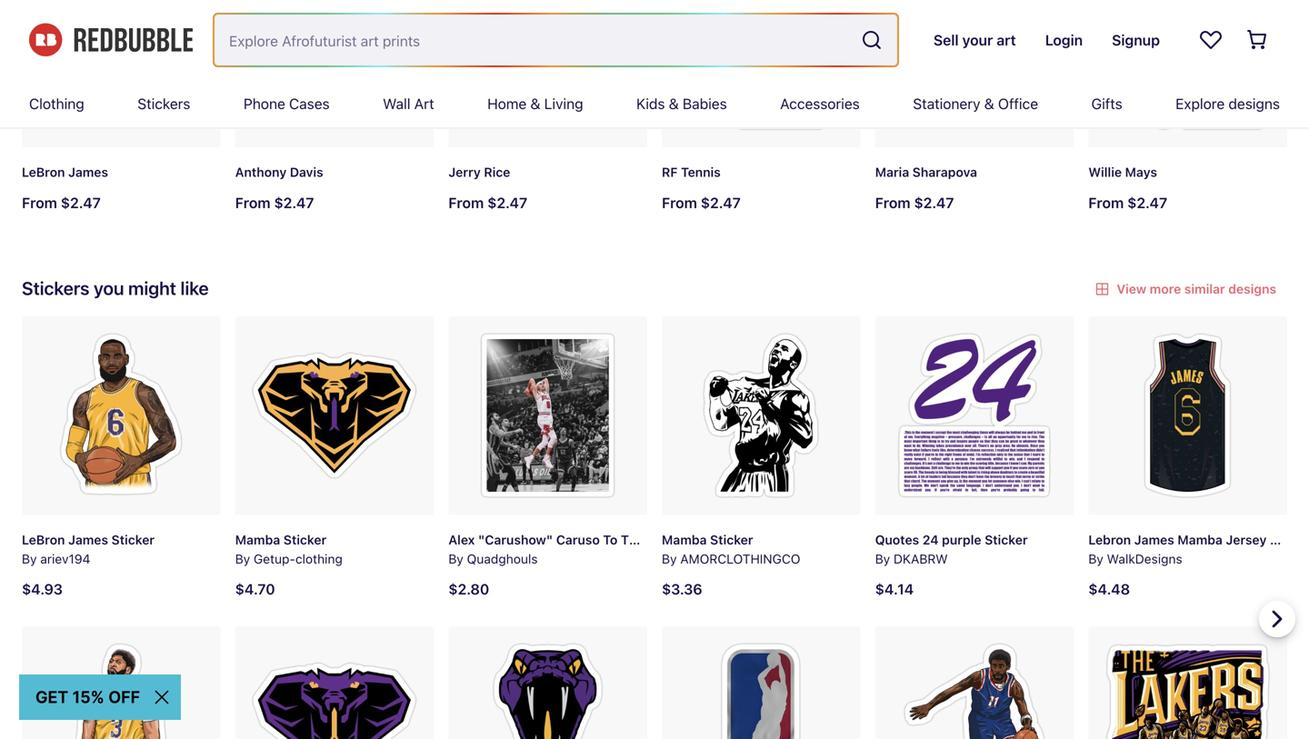 Task type: vqa. For each thing, say whether or not it's contained in the screenshot.
& corresponding to Home
yes



Task type: locate. For each thing, give the bounding box(es) containing it.
5 from $2.47 from the left
[[875, 194, 954, 211]]

item preview, mamba designed and sold by amorclothingco. image
[[662, 316, 861, 515]]

$2.47 down davis
[[274, 194, 314, 211]]

2 from from the left
[[235, 194, 271, 211]]

james inside lebron james mamba jersey sticker by walkdesigns
[[1134, 532, 1174, 547]]

sticker
[[111, 532, 155, 547], [283, 532, 327, 547], [710, 532, 753, 547], [734, 532, 777, 547], [985, 532, 1028, 547], [1270, 532, 1309, 547]]

2 horizontal spatial &
[[984, 95, 994, 112]]

4 from from the left
[[662, 194, 697, 211]]

$4.93
[[22, 581, 63, 598]]

lebron james
[[22, 165, 108, 180]]

sharapova
[[913, 165, 977, 180]]

lebron up the ariev194 on the left bottom of page
[[22, 532, 65, 547]]

from down rf
[[662, 194, 697, 211]]

1 vertical spatial lebron
[[22, 532, 65, 547]]

from down "willie"
[[1089, 194, 1124, 211]]

2 mamba from the left
[[662, 532, 707, 547]]

by inside alex "carushow" caruso to the chicago bulls sticker by quadghouls
[[449, 551, 464, 566]]

mamba for $3.36
[[662, 532, 707, 547]]

stickers for stickers
[[137, 95, 190, 112]]

by inside mamba sticker by getup-clothing
[[235, 551, 250, 566]]

5 sticker from the left
[[985, 532, 1028, 547]]

1 horizontal spatial mamba
[[662, 532, 707, 547]]

lebron james sticker by ariev194
[[22, 532, 155, 566]]

1 sticker from the left
[[111, 532, 155, 547]]

kids & babies
[[636, 95, 727, 112]]

4 from $2.47 from the left
[[662, 194, 741, 211]]

mamba inside mamba sticker by getup-clothing
[[235, 532, 280, 547]]

maria
[[875, 165, 909, 180]]

by down the chicago
[[662, 551, 677, 566]]

rice
[[484, 165, 510, 180]]

mamba for $4.70
[[235, 532, 280, 547]]

0 horizontal spatial stickers
[[22, 277, 90, 299]]

home & living
[[487, 95, 583, 112]]

cases
[[289, 95, 330, 112]]

lebron inside lebron james sticker by ariev194
[[22, 532, 65, 547]]

0 horizontal spatial item preview, anthony davis designed and sold by ariev194. image
[[22, 627, 221, 739]]

phone cases link
[[244, 80, 330, 127]]

0 vertical spatial item preview, lebron james designed and sold by ariev194. image
[[22, 0, 221, 147]]

tennis
[[681, 165, 721, 180]]

1 & from the left
[[530, 95, 541, 112]]

0 horizontal spatial mamba
[[235, 532, 280, 547]]

4 by from the left
[[662, 551, 677, 566]]

1 $2.47 from the left
[[61, 194, 101, 211]]

james
[[68, 165, 108, 180], [68, 532, 108, 547], [1134, 532, 1174, 547]]

mamba up $3.36
[[662, 532, 707, 547]]

james inside lebron james sticker by ariev194
[[68, 532, 108, 547]]

by down alex
[[449, 551, 464, 566]]

item preview, lebron james designed and sold by ariev194. image
[[22, 0, 221, 147], [22, 316, 221, 515]]

3 by from the left
[[449, 551, 464, 566]]

& left living
[[530, 95, 541, 112]]

24
[[923, 532, 939, 547]]

$2.47 for tennis
[[701, 194, 741, 211]]

1 horizontal spatial stickers
[[137, 95, 190, 112]]

quotes
[[875, 532, 919, 547]]

4 $2.47 from the left
[[701, 194, 741, 211]]

mamba
[[235, 532, 280, 547], [662, 532, 707, 547], [1178, 532, 1223, 547]]

1 horizontal spatial &
[[669, 95, 679, 112]]

3 from from the left
[[449, 194, 484, 211]]

1 item preview, lebron james designed and sold by ariev194. image from the top
[[22, 0, 221, 147]]

2 $2.47 from the left
[[274, 194, 314, 211]]

the
[[621, 532, 644, 547]]

3 mamba from the left
[[1178, 532, 1223, 547]]

from $2.47 down lebron james
[[22, 194, 101, 211]]

sticker inside lebron james sticker by ariev194
[[111, 532, 155, 547]]

0 vertical spatial item preview, anthony davis designed and sold by ariev194. image
[[235, 0, 434, 147]]

$2.47 down lebron james
[[61, 194, 101, 211]]

redbubble logo image
[[29, 23, 193, 57]]

sticker inside mamba sticker by amorclothingco
[[710, 532, 753, 547]]

$3.36
[[662, 581, 702, 598]]

stickers you might like
[[22, 277, 209, 299]]

& inside kids & babies link
[[669, 95, 679, 112]]

by left getup-
[[235, 551, 250, 566]]

from $2.47 down jerry rice
[[449, 194, 527, 211]]

1 vertical spatial item preview, anthony davis designed and sold by ariev194. image
[[22, 627, 221, 739]]

6 from from the left
[[1089, 194, 1124, 211]]

0 vertical spatial stickers
[[137, 95, 190, 112]]

from down jerry at the left top
[[449, 194, 484, 211]]

mamba inside lebron james mamba jersey sticker by walkdesigns
[[1178, 532, 1223, 547]]

0 horizontal spatial &
[[530, 95, 541, 112]]

2 item preview, lebron james designed and sold by ariev194. image from the top
[[22, 316, 221, 515]]

$2.47 down tennis on the top right of the page
[[701, 194, 741, 211]]

1 by from the left
[[22, 551, 37, 566]]

by up $4.93
[[22, 551, 37, 566]]

1 from from the left
[[22, 194, 57, 211]]

6 by from the left
[[1089, 551, 1104, 566]]

3 from $2.47 from the left
[[449, 194, 527, 211]]

lebron for lebron james
[[22, 165, 65, 180]]

$2.47 down mays
[[1128, 194, 1168, 211]]

stickers left you
[[22, 277, 90, 299]]

from $2.47 down willie mays
[[1089, 194, 1168, 211]]

$4.70
[[235, 581, 275, 598]]

mamba inside mamba sticker by amorclothingco
[[662, 532, 707, 547]]

3 & from the left
[[984, 95, 994, 112]]

3 $2.47 from the left
[[487, 194, 527, 211]]

Search term search field
[[215, 15, 854, 65]]

1 from $2.47 from the left
[[22, 194, 101, 211]]

item preview, mamba designed and sold by getup-clothing. image for $2.80
[[449, 627, 647, 739]]

None field
[[215, 15, 897, 65]]

menu bar
[[29, 80, 1280, 127]]

& inside stationery & office link
[[984, 95, 994, 112]]

1 vertical spatial stickers
[[22, 277, 90, 299]]

item preview, lebron james designed and sold by ariev194. image for $4.93
[[22, 316, 221, 515]]

maria sharapova
[[875, 165, 977, 180]]

1 lebron from the top
[[22, 165, 65, 180]]

1 vertical spatial item preview, lebron james designed and sold by ariev194. image
[[22, 316, 221, 515]]

clothing
[[29, 95, 84, 112]]

from
[[22, 194, 57, 211], [235, 194, 271, 211], [449, 194, 484, 211], [662, 194, 697, 211], [875, 194, 911, 211], [1089, 194, 1124, 211]]

from $2.47 down maria sharapova in the top of the page
[[875, 194, 954, 211]]

& inside home & living link
[[530, 95, 541, 112]]

lebron for lebron james sticker by ariev194
[[22, 532, 65, 547]]

by down quotes
[[875, 551, 890, 566]]

phone
[[244, 95, 285, 112]]

item preview, mamba designed and sold by getup-clothing. image
[[235, 316, 434, 515], [235, 627, 434, 739], [449, 627, 647, 739]]

6 $2.47 from the left
[[1128, 194, 1168, 211]]

stationery & office link
[[913, 80, 1038, 127]]

from for anthony
[[235, 194, 271, 211]]

from down maria at the right top
[[875, 194, 911, 211]]

$2.47 for mays
[[1128, 194, 1168, 211]]

quotes 24 purple sticker by dkabrw
[[875, 532, 1028, 566]]

caruso
[[556, 532, 600, 547]]

accessories
[[780, 95, 860, 112]]

quadghouls
[[467, 551, 538, 566]]

$4.48
[[1089, 581, 1130, 598]]

stickers
[[137, 95, 190, 112], [22, 277, 90, 299]]

item preview, jerry rice designed and sold by ariev194. image
[[449, 0, 647, 147]]

$2.47
[[61, 194, 101, 211], [274, 194, 314, 211], [487, 194, 527, 211], [701, 194, 741, 211], [914, 194, 954, 211], [1128, 194, 1168, 211]]

clothing link
[[29, 80, 84, 127]]

item preview, kyrie irving designed and sold by ariev194. image
[[875, 627, 1074, 739]]

from down anthony
[[235, 194, 271, 211]]

from $2.47
[[22, 194, 101, 211], [235, 194, 314, 211], [449, 194, 527, 211], [662, 194, 741, 211], [875, 194, 954, 211], [1089, 194, 1168, 211]]

item preview, quotes 24 purple designed and sold by dkabrw. image
[[875, 316, 1074, 515]]

stickers link
[[137, 80, 190, 127]]

5 $2.47 from the left
[[914, 194, 954, 211]]

stickers down redbubble logo
[[137, 95, 190, 112]]

stationery
[[913, 95, 981, 112]]

menu bar containing clothing
[[29, 80, 1280, 127]]

by
[[22, 551, 37, 566], [235, 551, 250, 566], [449, 551, 464, 566], [662, 551, 677, 566], [875, 551, 890, 566], [1089, 551, 1104, 566]]

phone cases
[[244, 95, 330, 112]]

lebron
[[22, 165, 65, 180], [22, 532, 65, 547]]

$2.47 down maria sharapova in the top of the page
[[914, 194, 954, 211]]

home & living link
[[487, 80, 583, 127]]

purple
[[942, 532, 982, 547]]

lebron down 'clothing'
[[22, 165, 65, 180]]

& right kids
[[669, 95, 679, 112]]

jerry rice
[[449, 165, 510, 180]]

2 by from the left
[[235, 551, 250, 566]]

item preview, maria sharapova designed and sold by ariev194. image
[[875, 0, 1074, 147]]

4 sticker from the left
[[734, 532, 777, 547]]

anthony davis
[[235, 165, 323, 180]]

from $2.47 down tennis on the top right of the page
[[662, 194, 741, 211]]

2 from $2.47 from the left
[[235, 194, 314, 211]]

by inside quotes 24 purple sticker by dkabrw
[[875, 551, 890, 566]]

2 sticker from the left
[[283, 532, 327, 547]]

2 lebron from the top
[[22, 532, 65, 547]]

bulls
[[701, 532, 731, 547]]

3 sticker from the left
[[710, 532, 753, 547]]

accessories link
[[780, 80, 860, 127]]

james up the ariev194 on the left bottom of page
[[68, 532, 108, 547]]

clothing
[[295, 551, 343, 566]]

item preview, anthony davis designed and sold by ariev194. image
[[235, 0, 434, 147], [22, 627, 221, 739]]

5 from from the left
[[875, 194, 911, 211]]

6 sticker from the left
[[1270, 532, 1309, 547]]

alex "carushow" caruso to the chicago bulls sticker by quadghouls
[[449, 532, 777, 566]]

6 from $2.47 from the left
[[1089, 194, 1168, 211]]

1 mamba from the left
[[235, 532, 280, 547]]

2 & from the left
[[669, 95, 679, 112]]

rf
[[662, 165, 678, 180]]

0 vertical spatial lebron
[[22, 165, 65, 180]]

2 horizontal spatial mamba
[[1178, 532, 1223, 547]]

sticker inside mamba sticker by getup-clothing
[[283, 532, 327, 547]]

from down lebron james
[[22, 194, 57, 211]]

jersey
[[1226, 532, 1267, 547]]

mamba up getup-
[[235, 532, 280, 547]]

& left office
[[984, 95, 994, 112]]

james up walkdesigns
[[1134, 532, 1174, 547]]

by down lebron
[[1089, 551, 1104, 566]]

from $2.47 down anthony davis
[[235, 194, 314, 211]]

alex
[[449, 532, 475, 547]]

mamba left jersey
[[1178, 532, 1223, 547]]

&
[[530, 95, 541, 112], [669, 95, 679, 112], [984, 95, 994, 112]]

$2.47 down rice on the top
[[487, 194, 527, 211]]

5 by from the left
[[875, 551, 890, 566]]



Task type: describe. For each thing, give the bounding box(es) containing it.
from $2.47 for tennis
[[662, 194, 741, 211]]

amorclothingco
[[680, 551, 800, 566]]

mamba sticker by amorclothingco
[[662, 532, 800, 566]]

explore designs link
[[1176, 80, 1280, 127]]

from for rf
[[662, 194, 697, 211]]

item preview, lebron james mamba jersey designed and sold by walkdesigns. image
[[1089, 316, 1287, 515]]

chicago
[[647, 532, 698, 547]]

might
[[128, 277, 176, 299]]

sticker inside quotes 24 purple sticker by dkabrw
[[985, 532, 1028, 547]]

getup-
[[254, 551, 295, 566]]

from for willie
[[1089, 194, 1124, 211]]

& for home
[[530, 95, 541, 112]]

office
[[998, 95, 1038, 112]]

to
[[603, 532, 618, 547]]

item preview, alex "carushow" caruso to the chicago bulls designed and sold by quadghouls. image
[[449, 316, 647, 515]]

like
[[180, 277, 209, 299]]

explore designs
[[1176, 95, 1280, 112]]

jerry
[[449, 165, 481, 180]]

kids & babies link
[[636, 80, 727, 127]]

anthony
[[235, 165, 287, 180]]

1 horizontal spatial item preview, anthony davis designed and sold by ariev194. image
[[235, 0, 434, 147]]

ariev194
[[40, 551, 90, 566]]

designs
[[1229, 95, 1280, 112]]

home
[[487, 95, 527, 112]]

from $2.47 for sharapova
[[875, 194, 954, 211]]

sticker inside alex "carushow" caruso to the chicago bulls sticker by quadghouls
[[734, 532, 777, 547]]

living
[[544, 95, 583, 112]]

item preview, the logo for los angeles lakers fans designed and sold by rada-designs. image
[[662, 627, 861, 739]]

by inside lebron james mamba jersey sticker by walkdesigns
[[1089, 551, 1104, 566]]

walkdesigns
[[1107, 551, 1183, 566]]

rf tennis
[[662, 165, 721, 180]]

james for $4.93
[[68, 532, 108, 547]]

davis
[[290, 165, 323, 180]]

$2.80
[[449, 581, 489, 598]]

wall art
[[383, 95, 434, 112]]

item preview, basketball team lakers  designed and sold by stayvoide. image
[[1089, 627, 1287, 739]]

stationery & office
[[913, 95, 1038, 112]]

from $2.47 for rice
[[449, 194, 527, 211]]

james for $4.48
[[1134, 532, 1174, 547]]

babies
[[683, 95, 727, 112]]

by inside lebron james sticker by ariev194
[[22, 551, 37, 566]]

gifts
[[1092, 95, 1123, 112]]

james down 'clothing'
[[68, 165, 108, 180]]

"carushow"
[[478, 532, 553, 547]]

by inside mamba sticker by amorclothingco
[[662, 551, 677, 566]]

$2.47 for davis
[[274, 194, 314, 211]]

$2.47 for sharapova
[[914, 194, 954, 211]]

lebron
[[1089, 532, 1131, 547]]

$4.14
[[875, 581, 914, 598]]

wall art link
[[383, 80, 434, 127]]

from $2.47 for james
[[22, 194, 101, 211]]

mamba sticker by getup-clothing
[[235, 532, 343, 566]]

stickers for stickers you might like
[[22, 277, 90, 299]]

from for maria
[[875, 194, 911, 211]]

& for stationery
[[984, 95, 994, 112]]

gifts link
[[1092, 80, 1123, 127]]

wall
[[383, 95, 410, 112]]

lebron james mamba jersey sticker by walkdesigns
[[1089, 532, 1309, 566]]

art
[[414, 95, 434, 112]]

from for jerry
[[449, 194, 484, 211]]

item preview, lebron james designed and sold by ariev194. image for from $2.47
[[22, 0, 221, 147]]

willie mays
[[1089, 165, 1157, 180]]

$2.47 for rice
[[487, 194, 527, 211]]

mays
[[1125, 165, 1157, 180]]

from for lebron
[[22, 194, 57, 211]]

item preview, willie mays designed and sold by ariev194. image
[[1089, 0, 1287, 147]]

dkabrw
[[894, 551, 948, 566]]

sticker inside lebron james mamba jersey sticker by walkdesigns
[[1270, 532, 1309, 547]]

& for kids
[[669, 95, 679, 112]]

from $2.47 for mays
[[1089, 194, 1168, 211]]

kids
[[636, 95, 665, 112]]

willie
[[1089, 165, 1122, 180]]

item preview, rf tennis designed and sold by ariev194. image
[[662, 0, 861, 147]]

$2.47 for james
[[61, 194, 101, 211]]

from $2.47 for davis
[[235, 194, 314, 211]]

item preview, mamba designed and sold by getup-clothing. image for $4.70
[[235, 627, 434, 739]]

you
[[94, 277, 124, 299]]

explore
[[1176, 95, 1225, 112]]



